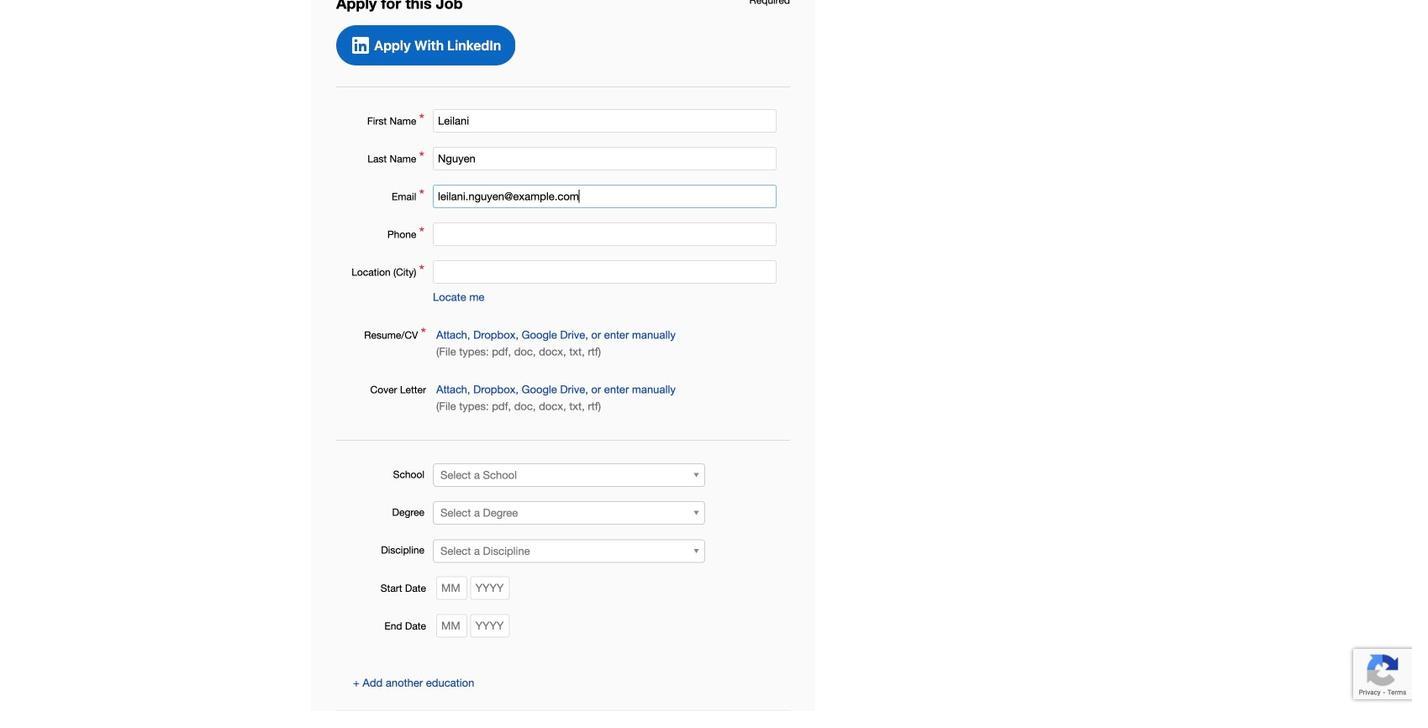 Task type: locate. For each thing, give the bounding box(es) containing it.
Education Start Year text field
[[470, 577, 510, 600]]

None text field
[[433, 109, 777, 133], [433, 185, 777, 208], [433, 261, 777, 284], [433, 109, 777, 133], [433, 185, 777, 208], [433, 261, 777, 284]]

Education End Year text field
[[470, 615, 510, 638]]

None text field
[[433, 147, 777, 171], [433, 223, 777, 246], [433, 147, 777, 171], [433, 223, 777, 246]]



Task type: describe. For each thing, give the bounding box(es) containing it.
Education Start Month text field
[[436, 577, 467, 600]]

Education End Month text field
[[436, 615, 467, 638]]



